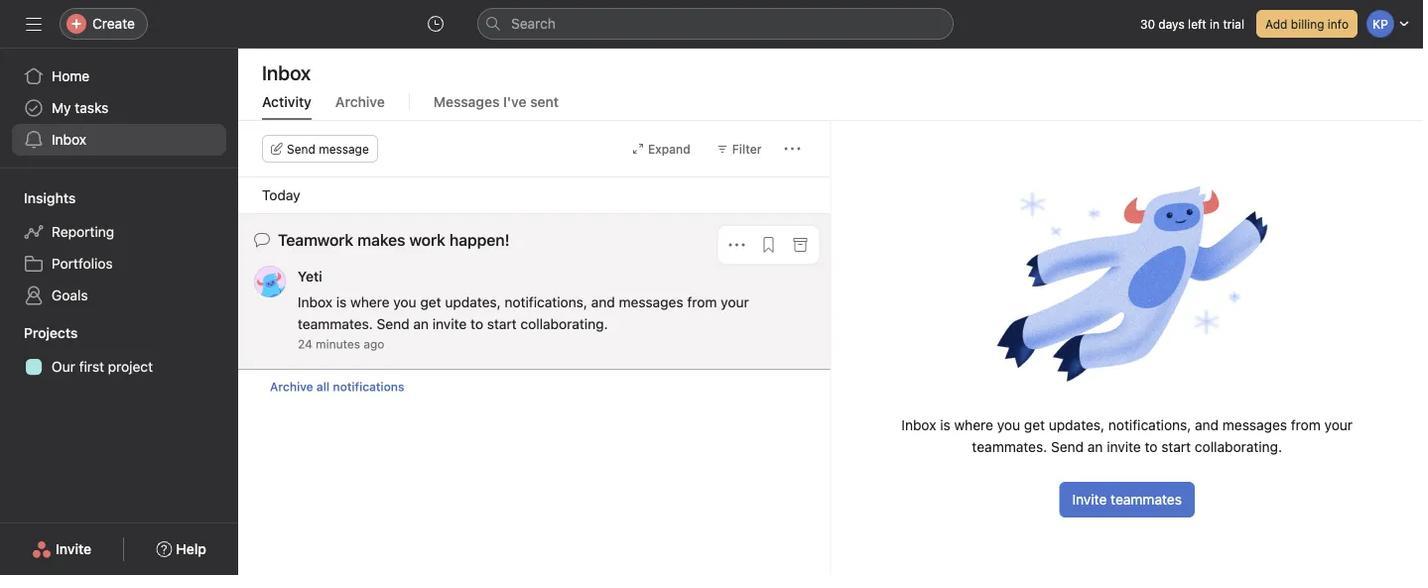 Task type: vqa. For each thing, say whether or not it's contained in the screenshot.
the rightmost 'you'
yes



Task type: locate. For each thing, give the bounding box(es) containing it.
an up 'invite teammates'
[[1088, 439, 1103, 456]]

from inside yeti inbox is where you get updates, notifications, and messages from your teammates. send an invite to start collaborating. 24 minutes ago
[[687, 294, 717, 311]]

teammates.
[[298, 316, 373, 332], [972, 439, 1047, 456]]

an inside inbox is where you get updates, notifications, and messages from your teammates. send an invite to start collaborating.
[[1088, 439, 1103, 456]]

start up teammates
[[1161, 439, 1191, 456]]

0 vertical spatial start
[[487, 316, 517, 332]]

1 vertical spatial invite
[[1107, 439, 1141, 456]]

0 vertical spatial you
[[393, 294, 416, 311]]

hide sidebar image
[[26, 16, 42, 32]]

1 horizontal spatial get
[[1024, 417, 1045, 434]]

info
[[1328, 17, 1349, 31]]

1 vertical spatial get
[[1024, 417, 1045, 434]]

0 vertical spatial invite
[[432, 316, 467, 332]]

filter
[[732, 142, 762, 156]]

1 horizontal spatial from
[[1291, 417, 1321, 434]]

0 vertical spatial is
[[336, 294, 347, 311]]

you
[[393, 294, 416, 311], [997, 417, 1020, 434]]

1 horizontal spatial an
[[1088, 439, 1103, 456]]

messages i've sent link
[[433, 94, 559, 120]]

0 horizontal spatial notifications,
[[505, 294, 587, 311]]

you inside inbox is where you get updates, notifications, and messages from your teammates. send an invite to start collaborating.
[[997, 417, 1020, 434]]

activity link
[[262, 94, 312, 120]]

1 horizontal spatial start
[[1161, 439, 1191, 456]]

0 horizontal spatial you
[[393, 294, 416, 311]]

1 vertical spatial you
[[997, 417, 1020, 434]]

0 horizontal spatial updates,
[[445, 294, 501, 311]]

0 horizontal spatial start
[[487, 316, 517, 332]]

my tasks link
[[12, 92, 226, 124]]

projects button
[[0, 324, 78, 343]]

1 horizontal spatial you
[[997, 417, 1020, 434]]

to
[[470, 316, 483, 332], [1145, 439, 1158, 456]]

0 horizontal spatial and
[[591, 294, 615, 311]]

to up teammates
[[1145, 439, 1158, 456]]

1 vertical spatial your
[[1324, 417, 1353, 434]]

1 vertical spatial notifications,
[[1108, 417, 1191, 434]]

2 vertical spatial send
[[1051, 439, 1084, 456]]

0 vertical spatial archive
[[335, 94, 385, 110]]

0 horizontal spatial where
[[350, 294, 390, 311]]

home
[[52, 68, 90, 84]]

0 horizontal spatial teammates.
[[298, 316, 373, 332]]

0 horizontal spatial is
[[336, 294, 347, 311]]

collaborating.
[[520, 316, 608, 332], [1195, 439, 1282, 456]]

invite up 'invite teammates'
[[1107, 439, 1141, 456]]

inbox inside inbox link
[[52, 131, 86, 148]]

1 vertical spatial updates,
[[1049, 417, 1105, 434]]

1 horizontal spatial notifications,
[[1108, 417, 1191, 434]]

1 vertical spatial archive
[[270, 380, 313, 394]]

messages
[[433, 94, 500, 110]]

notifications, inside inbox is where you get updates, notifications, and messages from your teammates. send an invite to start collaborating.
[[1108, 417, 1191, 434]]

our first project
[[52, 359, 153, 375]]

0 vertical spatial updates,
[[445, 294, 501, 311]]

0 vertical spatial get
[[420, 294, 441, 311]]

search list box
[[477, 8, 954, 40]]

invite button
[[19, 532, 104, 568]]

0 vertical spatial your
[[721, 294, 749, 311]]

help
[[176, 541, 206, 558]]

invite teammates
[[1072, 492, 1182, 508]]

from inside inbox is where you get updates, notifications, and messages from your teammates. send an invite to start collaborating.
[[1291, 417, 1321, 434]]

0 horizontal spatial your
[[721, 294, 749, 311]]

trial
[[1223, 17, 1244, 31]]

left
[[1188, 17, 1206, 31]]

inbox inside yeti inbox is where you get updates, notifications, and messages from your teammates. send an invite to start collaborating. 24 minutes ago
[[298, 294, 332, 311]]

0 vertical spatial messages
[[619, 294, 683, 311]]

inbox is where you get updates, notifications, and messages from your teammates. send an invite to start collaborating.
[[901, 417, 1353, 456]]

1 vertical spatial from
[[1291, 417, 1321, 434]]

where
[[350, 294, 390, 311], [954, 417, 993, 434]]

is inside yeti inbox is where you get updates, notifications, and messages from your teammates. send an invite to start collaborating. 24 minutes ago
[[336, 294, 347, 311]]

0 horizontal spatial collaborating.
[[520, 316, 608, 332]]

0 vertical spatial send
[[287, 142, 315, 156]]

start up archive all notifications button
[[487, 316, 517, 332]]

add billing info button
[[1256, 10, 1358, 38]]

message
[[319, 142, 369, 156]]

invite
[[432, 316, 467, 332], [1107, 439, 1141, 456]]

teammates. inside inbox is where you get updates, notifications, and messages from your teammates. send an invite to start collaborating.
[[972, 439, 1047, 456]]

get
[[420, 294, 441, 311], [1024, 417, 1045, 434]]

1 vertical spatial to
[[1145, 439, 1158, 456]]

1 horizontal spatial your
[[1324, 417, 1353, 434]]

projects
[[24, 325, 78, 341]]

1 horizontal spatial send
[[377, 316, 410, 332]]

1 horizontal spatial teammates.
[[972, 439, 1047, 456]]

messages
[[619, 294, 683, 311], [1223, 417, 1287, 434]]

archive all notifications
[[270, 380, 404, 394]]

notifications, up teammates
[[1108, 417, 1191, 434]]

0 vertical spatial to
[[470, 316, 483, 332]]

0 horizontal spatial an
[[413, 316, 429, 332]]

teamwork
[[278, 231, 353, 250]]

send left message
[[287, 142, 315, 156]]

0 horizontal spatial from
[[687, 294, 717, 311]]

send up "ago"
[[377, 316, 410, 332]]

invite for invite teammates
[[1072, 492, 1107, 508]]

1 horizontal spatial is
[[940, 417, 950, 434]]

notifications, inside yeti inbox is where you get updates, notifications, and messages from your teammates. send an invite to start collaborating. 24 minutes ago
[[505, 294, 587, 311]]

notifications, up archive all notifications button
[[505, 294, 587, 311]]

0 horizontal spatial get
[[420, 294, 441, 311]]

1 vertical spatial and
[[1195, 417, 1219, 434]]

1 vertical spatial where
[[954, 417, 993, 434]]

my tasks
[[52, 100, 109, 116]]

1 vertical spatial invite
[[56, 541, 91, 558]]

1 horizontal spatial invite
[[1072, 492, 1107, 508]]

0 vertical spatial invite
[[1072, 492, 1107, 508]]

and
[[591, 294, 615, 311], [1195, 417, 1219, 434]]

1 horizontal spatial to
[[1145, 439, 1158, 456]]

invite
[[1072, 492, 1107, 508], [56, 541, 91, 558]]

archive notification image
[[792, 237, 808, 253]]

0 vertical spatial an
[[413, 316, 429, 332]]

1 horizontal spatial collaborating.
[[1195, 439, 1282, 456]]

updates, down the work happen!
[[445, 294, 501, 311]]

1 vertical spatial collaborating.
[[1195, 439, 1282, 456]]

our first project link
[[12, 351, 226, 383]]

expand button
[[623, 135, 700, 163]]

0 vertical spatial from
[[687, 294, 717, 311]]

teamwork makes work happen!
[[278, 231, 510, 250]]

your
[[721, 294, 749, 311], [1324, 417, 1353, 434]]

my
[[52, 100, 71, 116]]

1 vertical spatial teammates.
[[972, 439, 1047, 456]]

insights button
[[0, 189, 76, 208]]

is
[[336, 294, 347, 311], [940, 417, 950, 434]]

start
[[487, 316, 517, 332], [1161, 439, 1191, 456]]

start inside yeti inbox is where you get updates, notifications, and messages from your teammates. send an invite to start collaborating. 24 minutes ago
[[487, 316, 517, 332]]

goals
[[52, 287, 88, 304]]

get inside inbox is where you get updates, notifications, and messages from your teammates. send an invite to start collaborating.
[[1024, 417, 1045, 434]]

our
[[52, 359, 75, 375]]

0 horizontal spatial archive
[[270, 380, 313, 394]]

1 vertical spatial messages
[[1223, 417, 1287, 434]]

to inside inbox is where you get updates, notifications, and messages from your teammates. send an invite to start collaborating.
[[1145, 439, 1158, 456]]

0 vertical spatial notifications,
[[505, 294, 587, 311]]

invite down the work happen!
[[432, 316, 467, 332]]

projects element
[[0, 316, 238, 387]]

home link
[[12, 61, 226, 92]]

send up 'invite teammates'
[[1051, 439, 1084, 456]]

history image
[[428, 16, 444, 32]]

send inside yeti inbox is where you get updates, notifications, and messages from your teammates. send an invite to start collaborating. 24 minutes ago
[[377, 316, 410, 332]]

1 horizontal spatial where
[[954, 417, 993, 434]]

1 vertical spatial start
[[1161, 439, 1191, 456]]

archive up message
[[335, 94, 385, 110]]

0 horizontal spatial invite
[[432, 316, 467, 332]]

work happen!
[[409, 231, 510, 250]]

0 horizontal spatial to
[[470, 316, 483, 332]]

updates, up 'invite teammates'
[[1049, 417, 1105, 434]]

sent
[[530, 94, 559, 110]]

project
[[108, 359, 153, 375]]

0 horizontal spatial invite
[[56, 541, 91, 558]]

send message
[[287, 142, 369, 156]]

your inside yeti inbox is where you get updates, notifications, and messages from your teammates. send an invite to start collaborating. 24 minutes ago
[[721, 294, 749, 311]]

archive left all
[[270, 380, 313, 394]]

inbox link
[[12, 124, 226, 156]]

notifications,
[[505, 294, 587, 311], [1108, 417, 1191, 434]]

an
[[413, 316, 429, 332], [1088, 439, 1103, 456]]

0 vertical spatial where
[[350, 294, 390, 311]]

2 horizontal spatial send
[[1051, 439, 1084, 456]]

days
[[1158, 17, 1185, 31]]

1 horizontal spatial invite
[[1107, 439, 1141, 456]]

teammates. inside yeti inbox is where you get updates, notifications, and messages from your teammates. send an invite to start collaborating. 24 minutes ago
[[298, 316, 373, 332]]

1 vertical spatial an
[[1088, 439, 1103, 456]]

archive inside button
[[270, 380, 313, 394]]

collaborating. inside yeti inbox is where you get updates, notifications, and messages from your teammates. send an invite to start collaborating. 24 minutes ago
[[520, 316, 608, 332]]

0 horizontal spatial send
[[287, 142, 315, 156]]

updates,
[[445, 294, 501, 311], [1049, 417, 1105, 434]]

to up archive all notifications button
[[470, 316, 483, 332]]

from
[[687, 294, 717, 311], [1291, 417, 1321, 434]]

1 horizontal spatial messages
[[1223, 417, 1287, 434]]

1 horizontal spatial updates,
[[1049, 417, 1105, 434]]

to inside yeti inbox is where you get updates, notifications, and messages from your teammates. send an invite to start collaborating. 24 minutes ago
[[470, 316, 483, 332]]

send
[[287, 142, 315, 156], [377, 316, 410, 332], [1051, 439, 1084, 456]]

inbox
[[262, 61, 311, 84], [52, 131, 86, 148], [298, 294, 332, 311], [901, 417, 936, 434]]

1 vertical spatial is
[[940, 417, 950, 434]]

an down teamwork makes work happen!
[[413, 316, 429, 332]]

you inside yeti inbox is where you get updates, notifications, and messages from your teammates. send an invite to start collaborating. 24 minutes ago
[[393, 294, 416, 311]]

0 vertical spatial teammates.
[[298, 316, 373, 332]]

send inside send message button
[[287, 142, 315, 156]]

0 horizontal spatial messages
[[619, 294, 683, 311]]

0 vertical spatial collaborating.
[[520, 316, 608, 332]]

1 horizontal spatial and
[[1195, 417, 1219, 434]]

in
[[1210, 17, 1220, 31]]

and inside inbox is where you get updates, notifications, and messages from your teammates. send an invite to start collaborating.
[[1195, 417, 1219, 434]]

1 vertical spatial send
[[377, 316, 410, 332]]

0 vertical spatial and
[[591, 294, 615, 311]]

1 horizontal spatial archive
[[335, 94, 385, 110]]

archive
[[335, 94, 385, 110], [270, 380, 313, 394]]



Task type: describe. For each thing, give the bounding box(es) containing it.
ago
[[364, 337, 384, 351]]

invite inside inbox is where you get updates, notifications, and messages from your teammates. send an invite to start collaborating.
[[1107, 439, 1141, 456]]

get inside yeti inbox is where you get updates, notifications, and messages from your teammates. send an invite to start collaborating. 24 minutes ago
[[420, 294, 441, 311]]

invite for invite
[[56, 541, 91, 558]]

minutes
[[316, 337, 360, 351]]

where inside yeti inbox is where you get updates, notifications, and messages from your teammates. send an invite to start collaborating. 24 minutes ago
[[350, 294, 390, 311]]

archive link
[[335, 94, 385, 120]]

archive all notifications button
[[238, 370, 830, 404]]

filter button
[[707, 135, 771, 163]]

notifications
[[333, 380, 404, 394]]

search button
[[477, 8, 954, 40]]

messages i've sent
[[433, 94, 559, 110]]

send inside inbox is where you get updates, notifications, and messages from your teammates. send an invite to start collaborating.
[[1051, 439, 1084, 456]]

messages inside yeti inbox is where you get updates, notifications, and messages from your teammates. send an invite to start collaborating. 24 minutes ago
[[619, 294, 683, 311]]

updates, inside yeti inbox is where you get updates, notifications, and messages from your teammates. send an invite to start collaborating. 24 minutes ago
[[445, 294, 501, 311]]

yeti
[[298, 268, 322, 285]]

portfolios link
[[12, 248, 226, 280]]

insights
[[24, 190, 76, 206]]

yeti inbox is where you get updates, notifications, and messages from your teammates. send an invite to start collaborating. 24 minutes ago
[[298, 268, 753, 351]]

is inside inbox is where you get updates, notifications, and messages from your teammates. send an invite to start collaborating.
[[940, 417, 950, 434]]

more actions image
[[729, 237, 745, 253]]

portfolios
[[52, 256, 113, 272]]

start inside inbox is where you get updates, notifications, and messages from your teammates. send an invite to start collaborating.
[[1161, 439, 1191, 456]]

send message button
[[262, 135, 378, 163]]

more actions image
[[785, 141, 800, 157]]

add to bookmarks image
[[761, 237, 777, 253]]

collaborating. inside inbox is where you get updates, notifications, and messages from your teammates. send an invite to start collaborating.
[[1195, 439, 1282, 456]]

first
[[79, 359, 104, 375]]

create
[[92, 15, 135, 32]]

an inside yeti inbox is where you get updates, notifications, and messages from your teammates. send an invite to start collaborating. 24 minutes ago
[[413, 316, 429, 332]]

help button
[[143, 532, 219, 568]]

makes
[[357, 231, 405, 250]]

add billing info
[[1265, 17, 1349, 31]]

reporting
[[52, 224, 114, 240]]

updates, inside inbox is where you get updates, notifications, and messages from your teammates. send an invite to start collaborating.
[[1049, 417, 1105, 434]]

tasks
[[75, 100, 109, 116]]

create button
[[60, 8, 148, 40]]

your inside inbox is where you get updates, notifications, and messages from your teammates. send an invite to start collaborating.
[[1324, 417, 1353, 434]]

24
[[298, 337, 312, 351]]

teammates
[[1111, 492, 1182, 508]]

all
[[316, 380, 330, 394]]

goals link
[[12, 280, 226, 312]]

global element
[[0, 49, 238, 168]]

30 days left in trial
[[1140, 17, 1244, 31]]

reporting link
[[12, 216, 226, 248]]

where inside inbox is where you get updates, notifications, and messages from your teammates. send an invite to start collaborating.
[[954, 417, 993, 434]]

search
[[511, 15, 556, 32]]

today
[[262, 187, 300, 203]]

insights element
[[0, 181, 238, 316]]

expand
[[648, 142, 691, 156]]

billing
[[1291, 17, 1324, 31]]

invite teammates button
[[1059, 482, 1195, 518]]

30
[[1140, 17, 1155, 31]]

archive for archive
[[335, 94, 385, 110]]

messages inside inbox is where you get updates, notifications, and messages from your teammates. send an invite to start collaborating.
[[1223, 417, 1287, 434]]

add
[[1265, 17, 1288, 31]]

i've
[[503, 94, 527, 110]]

activity
[[262, 94, 312, 110]]

and inside yeti inbox is where you get updates, notifications, and messages from your teammates. send an invite to start collaborating. 24 minutes ago
[[591, 294, 615, 311]]

archive for archive all notifications
[[270, 380, 313, 394]]

invite inside yeti inbox is where you get updates, notifications, and messages from your teammates. send an invite to start collaborating. 24 minutes ago
[[432, 316, 467, 332]]

inbox inside inbox is where you get updates, notifications, and messages from your teammates. send an invite to start collaborating.
[[901, 417, 936, 434]]



